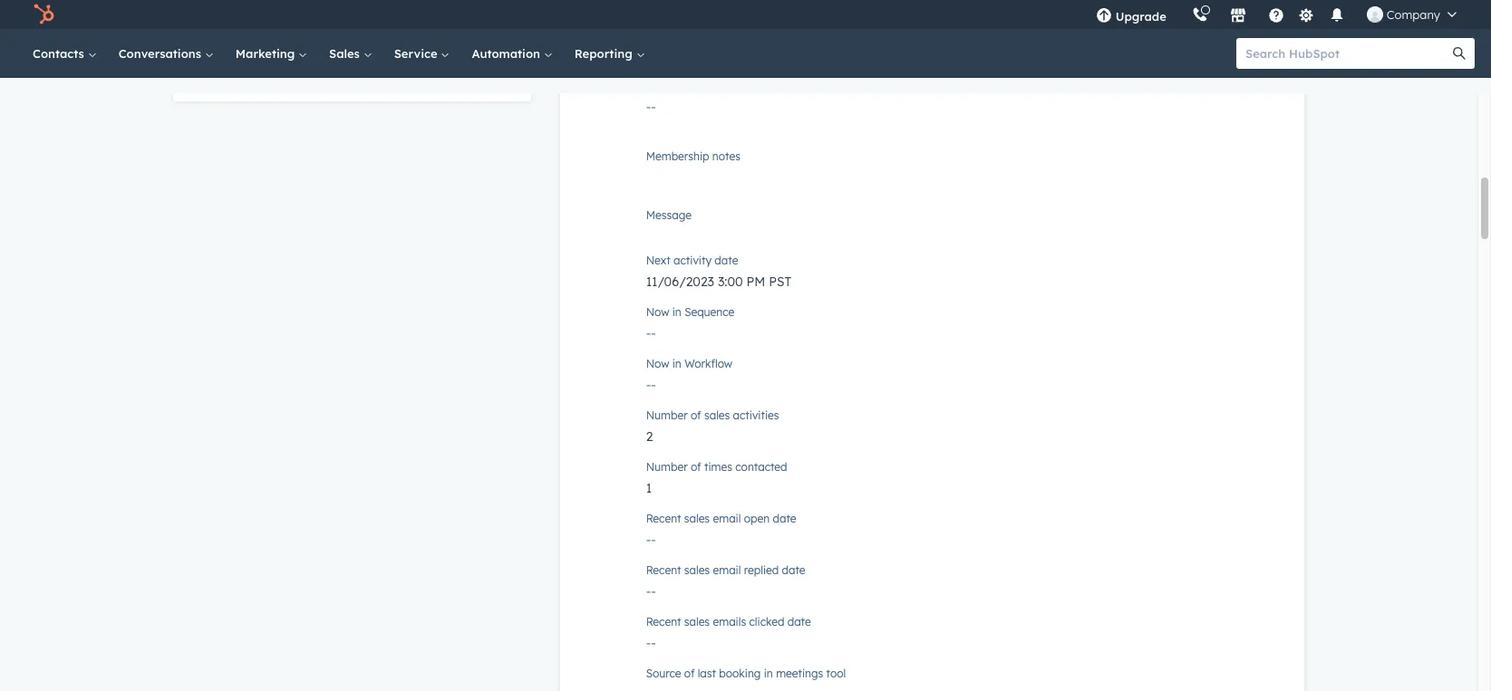 Task type: describe. For each thing, give the bounding box(es) containing it.
message
[[646, 209, 692, 222]]

service
[[394, 46, 441, 61]]

Now in Workflow text field
[[646, 368, 1269, 398]]

date for open
[[773, 513, 797, 526]]

contacts link
[[22, 29, 108, 78]]

marketplaces button
[[1219, 0, 1258, 29]]

sequence
[[685, 306, 735, 320]]

menu containing company
[[1083, 0, 1470, 29]]

recent for recent sales email replied date
[[646, 564, 682, 578]]

email for open
[[713, 513, 741, 526]]

clicked
[[750, 616, 785, 630]]

notes
[[713, 150, 741, 164]]

source of last booking in meetings tool
[[646, 668, 846, 681]]

Number of sales activities text field
[[646, 420, 1269, 449]]

recent sales emails clicked date
[[646, 616, 811, 630]]

hubspot link
[[22, 4, 68, 25]]

sales for replied
[[685, 564, 710, 578]]

search button
[[1445, 38, 1475, 69]]

of for sales
[[691, 409, 702, 423]]

calling icon image
[[1192, 7, 1209, 24]]

settings link
[[1296, 5, 1318, 24]]

now for now in workflow
[[646, 358, 670, 371]]

company button
[[1356, 0, 1468, 29]]

help image
[[1268, 8, 1285, 24]]

in for sequence
[[673, 306, 682, 320]]

date right activity
[[715, 254, 739, 268]]

next
[[646, 254, 671, 268]]

number of sales activities
[[646, 409, 779, 423]]

times
[[705, 461, 733, 475]]

help button
[[1261, 0, 1292, 29]]

emails
[[713, 616, 746, 630]]

last
[[698, 668, 716, 681]]

sales for clicked
[[685, 616, 710, 630]]

settings image
[[1299, 8, 1315, 24]]

tool
[[827, 668, 846, 681]]

Search HubSpot search field
[[1237, 38, 1459, 69]]

activities
[[733, 409, 779, 423]]

membership notes
[[646, 150, 741, 164]]

meetings
[[776, 668, 824, 681]]

date for clicked
[[788, 616, 811, 630]]

upgrade image
[[1096, 8, 1112, 24]]

now in workflow
[[646, 358, 733, 371]]

in for workflow
[[673, 358, 682, 371]]

2 vertical spatial in
[[764, 668, 773, 681]]

recent for recent sales emails clicked date
[[646, 616, 682, 630]]

conversations link
[[108, 29, 225, 78]]

search image
[[1454, 47, 1466, 60]]

recent sales email replied date
[[646, 564, 806, 578]]

Source of last booking in meetings tool text field
[[646, 679, 1269, 692]]

recent sales email open date
[[646, 513, 797, 526]]

jacob simon image
[[1367, 6, 1384, 23]]

contacts
[[33, 46, 88, 61]]



Task type: vqa. For each thing, say whether or not it's contained in the screenshot.
Automation
yes



Task type: locate. For each thing, give the bounding box(es) containing it.
Message text field
[[646, 206, 1269, 242]]

recent
[[646, 513, 682, 526], [646, 564, 682, 578], [646, 616, 682, 630]]

of for last
[[685, 668, 695, 681]]

company
[[1387, 7, 1441, 22]]

1 vertical spatial recent
[[646, 564, 682, 578]]

open
[[744, 513, 770, 526]]

membership
[[646, 150, 710, 164]]

now left workflow
[[646, 358, 670, 371]]

of down now in workflow on the bottom left of page
[[691, 409, 702, 423]]

email left open
[[713, 513, 741, 526]]

1 vertical spatial number
[[646, 461, 688, 475]]

marketing link
[[225, 29, 318, 78]]

next activity date
[[646, 254, 739, 268]]

activity
[[674, 254, 712, 268]]

of for times
[[691, 461, 702, 475]]

sales
[[705, 409, 730, 423], [685, 513, 710, 526], [685, 564, 710, 578], [685, 616, 710, 630]]

sales link
[[318, 29, 383, 78]]

2 vertical spatial recent
[[646, 616, 682, 630]]

reporting link
[[564, 29, 656, 78]]

number of times contacted
[[646, 461, 788, 475]]

workflow
[[685, 358, 733, 371]]

of left times
[[691, 461, 702, 475]]

1 now from the top
[[646, 306, 670, 320]]

number down now in workflow on the bottom left of page
[[646, 409, 688, 423]]

conversations
[[119, 46, 205, 61]]

number for number of sales activities
[[646, 409, 688, 423]]

recent down the number of times contacted
[[646, 513, 682, 526]]

date right replied
[[782, 564, 806, 578]]

number
[[646, 409, 688, 423], [646, 461, 688, 475]]

date right clicked
[[788, 616, 811, 630]]

1 recent from the top
[[646, 513, 682, 526]]

calling icon button
[[1185, 3, 1216, 26]]

now in sequence
[[646, 306, 735, 320]]

menu item
[[1180, 0, 1183, 29]]

0 vertical spatial in
[[673, 306, 682, 320]]

notifications button
[[1322, 0, 1353, 29]]

Now in Sequence text field
[[646, 317, 1269, 346]]

1 vertical spatial email
[[713, 564, 741, 578]]

upgrade
[[1116, 9, 1167, 24]]

email left replied
[[713, 564, 741, 578]]

automation link
[[461, 29, 564, 78]]

3 recent from the top
[[646, 616, 682, 630]]

service link
[[383, 29, 461, 78]]

email for replied
[[713, 564, 741, 578]]

Next activity date text field
[[646, 265, 1269, 294]]

2 email from the top
[[713, 564, 741, 578]]

number for number of times contacted
[[646, 461, 688, 475]]

marketplaces image
[[1230, 8, 1247, 24]]

now for now in sequence
[[646, 306, 670, 320]]

0 vertical spatial now
[[646, 306, 670, 320]]

reporting
[[575, 46, 636, 61]]

menu
[[1083, 0, 1470, 29]]

-- text field
[[646, 88, 1269, 125]]

in
[[673, 306, 682, 320], [673, 358, 682, 371], [764, 668, 773, 681]]

booking
[[719, 668, 761, 681]]

date for replied
[[782, 564, 806, 578]]

0 vertical spatial recent
[[646, 513, 682, 526]]

of
[[691, 409, 702, 423], [691, 461, 702, 475], [685, 668, 695, 681]]

sales down recent sales email open date
[[685, 564, 710, 578]]

1 vertical spatial of
[[691, 461, 702, 475]]

Recent sales email replied date text field
[[646, 575, 1269, 604]]

2 recent from the top
[[646, 564, 682, 578]]

recent down recent sales email open date
[[646, 564, 682, 578]]

date right open
[[773, 513, 797, 526]]

sales for open
[[685, 513, 710, 526]]

marketing
[[236, 46, 298, 61]]

in left sequence
[[673, 306, 682, 320]]

0 vertical spatial of
[[691, 409, 702, 423]]

2 now from the top
[[646, 358, 670, 371]]

2 vertical spatial of
[[685, 668, 695, 681]]

recent for recent sales email open date
[[646, 513, 682, 526]]

2 number from the top
[[646, 461, 688, 475]]

Recent sales emails clicked date text field
[[646, 627, 1269, 656]]

source
[[646, 668, 681, 681]]

notifications image
[[1329, 8, 1346, 24]]

1 email from the top
[[713, 513, 741, 526]]

replied
[[744, 564, 779, 578]]

1 number from the top
[[646, 409, 688, 423]]

automation
[[472, 46, 544, 61]]

of left last
[[685, 668, 695, 681]]

sales left activities
[[705, 409, 730, 423]]

Number of times contacted text field
[[646, 472, 1269, 501]]

in right booking
[[764, 668, 773, 681]]

in left workflow
[[673, 358, 682, 371]]

number left times
[[646, 461, 688, 475]]

sales down the number of times contacted
[[685, 513, 710, 526]]

hubspot image
[[33, 4, 54, 25]]

Membership notes text field
[[646, 147, 1269, 183]]

sales
[[329, 46, 363, 61]]

1 vertical spatial in
[[673, 358, 682, 371]]

now
[[646, 306, 670, 320], [646, 358, 670, 371]]

Recent sales email open date text field
[[646, 524, 1269, 553]]

0 vertical spatial number
[[646, 409, 688, 423]]

1 vertical spatial now
[[646, 358, 670, 371]]

0 vertical spatial email
[[713, 513, 741, 526]]

email
[[713, 513, 741, 526], [713, 564, 741, 578]]

sales left emails
[[685, 616, 710, 630]]

recent up the source
[[646, 616, 682, 630]]

now down next
[[646, 306, 670, 320]]

date
[[715, 254, 739, 268], [773, 513, 797, 526], [782, 564, 806, 578], [788, 616, 811, 630]]

contacted
[[736, 461, 788, 475]]



